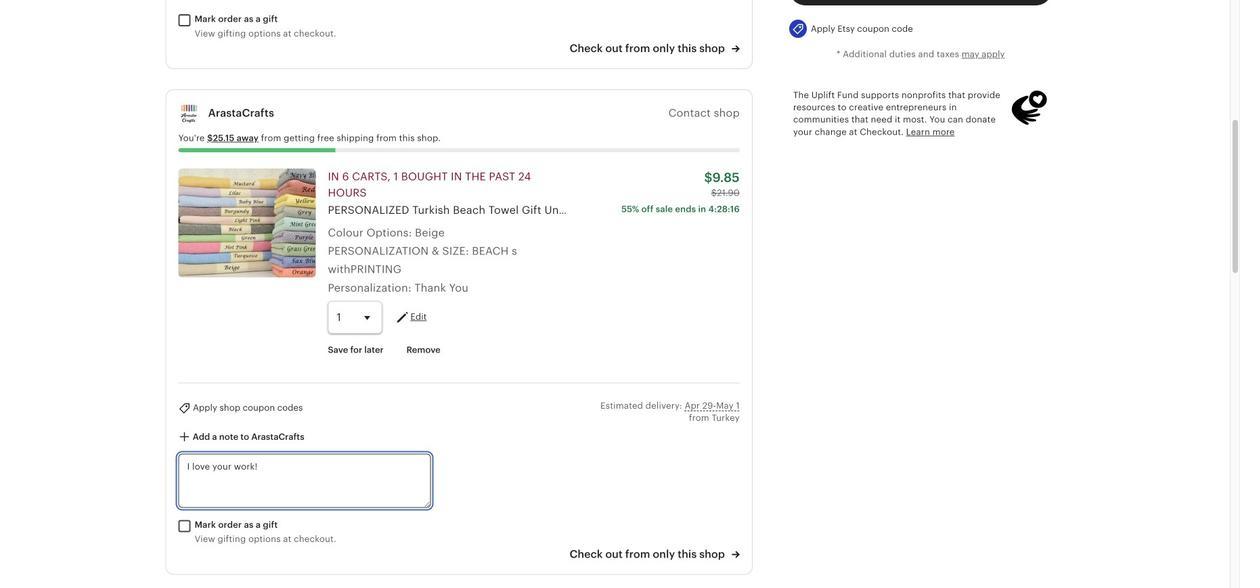 Task type: describe. For each thing, give the bounding box(es) containing it.
Add a note to ArastaCrafts (optional) text field
[[178, 454, 431, 508]]

arastacrafts image
[[178, 102, 200, 124]]

uplift fund image
[[1011, 89, 1049, 127]]

personalized turkish beach towel gift unique, bachelorette bridesmaid proposal wedding gift towel, monogrammed towels, mothers day gifts image
[[178, 169, 316, 278]]



Task type: vqa. For each thing, say whether or not it's contained in the screenshot.
left 2
no



